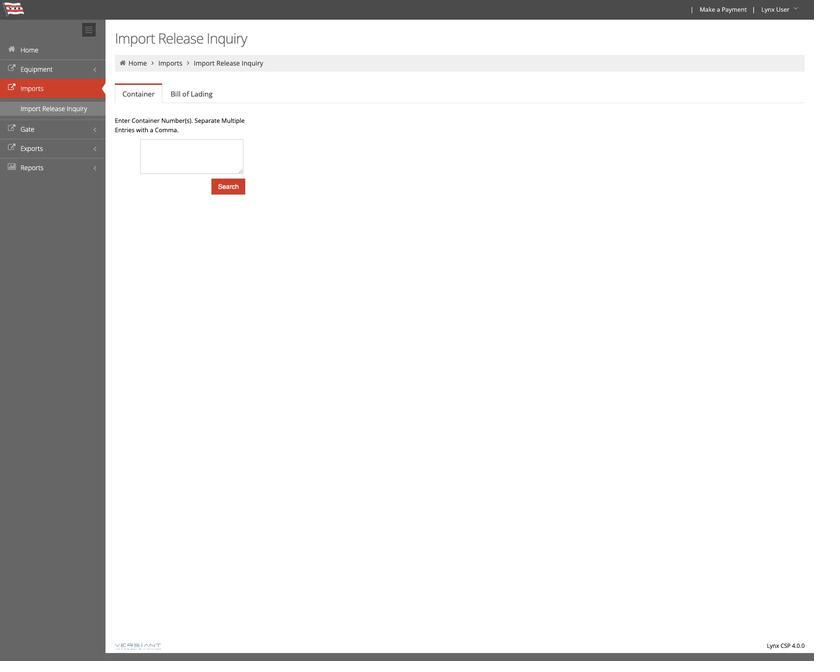 Task type: describe. For each thing, give the bounding box(es) containing it.
angle down image
[[791, 5, 800, 12]]

lynx for lynx csp 4.0.0
[[767, 642, 779, 650]]

exports link
[[0, 139, 106, 158]]

lynx user
[[761, 5, 789, 14]]

lynx for lynx user
[[761, 5, 775, 14]]

make a payment
[[700, 5, 747, 14]]

1 horizontal spatial home
[[128, 59, 147, 68]]

container inside container link
[[122, 89, 155, 98]]

enter container number(s).  separate multiple entries with a comma.
[[115, 116, 245, 134]]

bill of lading link
[[163, 84, 220, 103]]

0 horizontal spatial home
[[20, 45, 38, 54]]

1 vertical spatial home image
[[119, 60, 127, 66]]

2 vertical spatial import release inquiry
[[21, 104, 87, 113]]

0 vertical spatial home image
[[7, 46, 16, 53]]

a inside enter container number(s).  separate multiple entries with a comma.
[[150, 126, 153, 134]]

lynx user link
[[757, 0, 804, 20]]

entries
[[115, 126, 135, 134]]

equipment link
[[0, 60, 106, 79]]

enter
[[115, 116, 130, 125]]

external link image for exports
[[7, 144, 16, 151]]

separate
[[195, 116, 220, 125]]

1 | from the left
[[690, 5, 694, 14]]

0 horizontal spatial import release inquiry link
[[0, 102, 106, 116]]

number(s).
[[161, 116, 193, 125]]

bill
[[171, 89, 181, 98]]

search
[[218, 183, 239, 190]]

make
[[700, 5, 715, 14]]

container link
[[115, 85, 162, 103]]

0 horizontal spatial home link
[[0, 40, 106, 60]]

bill of lading
[[171, 89, 213, 98]]

a inside make a payment link
[[717, 5, 720, 14]]

2 | from the left
[[752, 5, 755, 14]]



Task type: locate. For each thing, give the bounding box(es) containing it.
0 horizontal spatial |
[[690, 5, 694, 14]]

lynx left csp
[[767, 642, 779, 650]]

0 horizontal spatial import
[[21, 104, 41, 113]]

imports link
[[158, 59, 182, 68], [0, 79, 106, 98]]

home image up external link icon
[[7, 46, 16, 53]]

0 vertical spatial lynx
[[761, 5, 775, 14]]

imports down equipment
[[20, 84, 43, 93]]

0 horizontal spatial a
[[150, 126, 153, 134]]

1 vertical spatial imports
[[20, 84, 43, 93]]

equipment
[[20, 65, 53, 74]]

0 vertical spatial inquiry
[[207, 29, 247, 48]]

reports link
[[0, 158, 106, 177]]

1 vertical spatial lynx
[[767, 642, 779, 650]]

inquiry for the rightmost import release inquiry link
[[242, 59, 263, 68]]

csp
[[781, 642, 791, 650]]

external link image for equipment
[[7, 65, 16, 72]]

4.0.0
[[792, 642, 805, 650]]

reports
[[20, 163, 44, 172]]

1 vertical spatial external link image
[[7, 125, 16, 132]]

home link up container link
[[128, 59, 147, 68]]

2 vertical spatial release
[[42, 104, 65, 113]]

lynx
[[761, 5, 775, 14], [767, 642, 779, 650]]

home
[[20, 45, 38, 54], [128, 59, 147, 68]]

multiple
[[221, 116, 245, 125]]

inquiry for import release inquiry link to the left
[[67, 104, 87, 113]]

0 vertical spatial container
[[122, 89, 155, 98]]

2 angle right image from the left
[[184, 60, 192, 66]]

0 horizontal spatial imports link
[[0, 79, 106, 98]]

home image up container link
[[119, 60, 127, 66]]

1 vertical spatial import
[[194, 59, 215, 68]]

2 vertical spatial inquiry
[[67, 104, 87, 113]]

0 vertical spatial release
[[158, 29, 203, 48]]

make a payment link
[[695, 0, 750, 20]]

external link image inside gate link
[[7, 125, 16, 132]]

container up with
[[132, 116, 160, 125]]

imports
[[158, 59, 182, 68], [20, 84, 43, 93]]

versiant image
[[115, 643, 161, 650]]

0 vertical spatial imports link
[[158, 59, 182, 68]]

gate link
[[0, 120, 106, 139]]

| right payment
[[752, 5, 755, 14]]

external link image
[[7, 65, 16, 72], [7, 125, 16, 132], [7, 144, 16, 151]]

lynx left user
[[761, 5, 775, 14]]

imports link down equipment
[[0, 79, 106, 98]]

3 external link image from the top
[[7, 144, 16, 151]]

0 horizontal spatial angle right image
[[149, 60, 157, 66]]

search button
[[211, 179, 245, 195]]

2 vertical spatial import
[[21, 104, 41, 113]]

2 external link image from the top
[[7, 125, 16, 132]]

external link image inside "exports" link
[[7, 144, 16, 151]]

home link up equipment
[[0, 40, 106, 60]]

a
[[717, 5, 720, 14], [150, 126, 153, 134]]

external link image up bar chart image
[[7, 144, 16, 151]]

imports link up bill
[[158, 59, 182, 68]]

inquiry
[[207, 29, 247, 48], [242, 59, 263, 68], [67, 104, 87, 113]]

home link
[[0, 40, 106, 60], [128, 59, 147, 68]]

1 horizontal spatial imports
[[158, 59, 182, 68]]

1 external link image from the top
[[7, 65, 16, 72]]

import release inquiry link up lading
[[194, 59, 263, 68]]

0 vertical spatial import release inquiry
[[115, 29, 247, 48]]

comma.
[[155, 126, 179, 134]]

import
[[115, 29, 155, 48], [194, 59, 215, 68], [21, 104, 41, 113]]

1 horizontal spatial home link
[[128, 59, 147, 68]]

home image
[[7, 46, 16, 53], [119, 60, 127, 66]]

lynx csp 4.0.0
[[767, 642, 805, 650]]

1 horizontal spatial angle right image
[[184, 60, 192, 66]]

user
[[776, 5, 789, 14]]

container up enter
[[122, 89, 155, 98]]

2 horizontal spatial import
[[194, 59, 215, 68]]

home up equipment
[[20, 45, 38, 54]]

0 vertical spatial a
[[717, 5, 720, 14]]

external link image left gate
[[7, 125, 16, 132]]

|
[[690, 5, 694, 14], [752, 5, 755, 14]]

container
[[122, 89, 155, 98], [132, 116, 160, 125]]

1 vertical spatial imports link
[[0, 79, 106, 98]]

0 vertical spatial external link image
[[7, 65, 16, 72]]

1 angle right image from the left
[[149, 60, 157, 66]]

external link image up external link icon
[[7, 65, 16, 72]]

1 horizontal spatial imports link
[[158, 59, 182, 68]]

of
[[182, 89, 189, 98]]

1 horizontal spatial import
[[115, 29, 155, 48]]

angle right image up container link
[[149, 60, 157, 66]]

bar chart image
[[7, 164, 16, 170]]

container inside enter container number(s).  separate multiple entries with a comma.
[[132, 116, 160, 125]]

2 horizontal spatial release
[[216, 59, 240, 68]]

1 vertical spatial a
[[150, 126, 153, 134]]

external link image
[[7, 84, 16, 91]]

a right with
[[150, 126, 153, 134]]

1 vertical spatial release
[[216, 59, 240, 68]]

0 vertical spatial imports
[[158, 59, 182, 68]]

angle right image
[[149, 60, 157, 66], [184, 60, 192, 66]]

1 vertical spatial import release inquiry
[[194, 59, 263, 68]]

0 horizontal spatial home image
[[7, 46, 16, 53]]

1 horizontal spatial release
[[158, 29, 203, 48]]

1 vertical spatial import release inquiry link
[[0, 102, 106, 116]]

import release inquiry link
[[194, 59, 263, 68], [0, 102, 106, 116]]

import release inquiry
[[115, 29, 247, 48], [194, 59, 263, 68], [21, 104, 87, 113]]

import release inquiry link up gate link
[[0, 102, 106, 116]]

1 horizontal spatial home image
[[119, 60, 127, 66]]

1 vertical spatial inquiry
[[242, 59, 263, 68]]

0 horizontal spatial release
[[42, 104, 65, 113]]

1 horizontal spatial a
[[717, 5, 720, 14]]

1 vertical spatial home
[[128, 59, 147, 68]]

with
[[136, 126, 148, 134]]

exports
[[20, 144, 43, 153]]

0 vertical spatial import
[[115, 29, 155, 48]]

lading
[[191, 89, 213, 98]]

0 vertical spatial import release inquiry link
[[194, 59, 263, 68]]

external link image inside equipment link
[[7, 65, 16, 72]]

1 horizontal spatial |
[[752, 5, 755, 14]]

imports up bill
[[158, 59, 182, 68]]

None text field
[[140, 139, 243, 174]]

a right make
[[717, 5, 720, 14]]

gate
[[20, 125, 34, 134]]

| left make
[[690, 5, 694, 14]]

1 vertical spatial container
[[132, 116, 160, 125]]

home up container link
[[128, 59, 147, 68]]

2 vertical spatial external link image
[[7, 144, 16, 151]]

0 vertical spatial home
[[20, 45, 38, 54]]

external link image for gate
[[7, 125, 16, 132]]

payment
[[722, 5, 747, 14]]

release
[[158, 29, 203, 48], [216, 59, 240, 68], [42, 104, 65, 113]]

1 horizontal spatial import release inquiry link
[[194, 59, 263, 68]]

angle right image up of
[[184, 60, 192, 66]]

0 horizontal spatial imports
[[20, 84, 43, 93]]



Task type: vqa. For each thing, say whether or not it's contained in the screenshot.
Entries
yes



